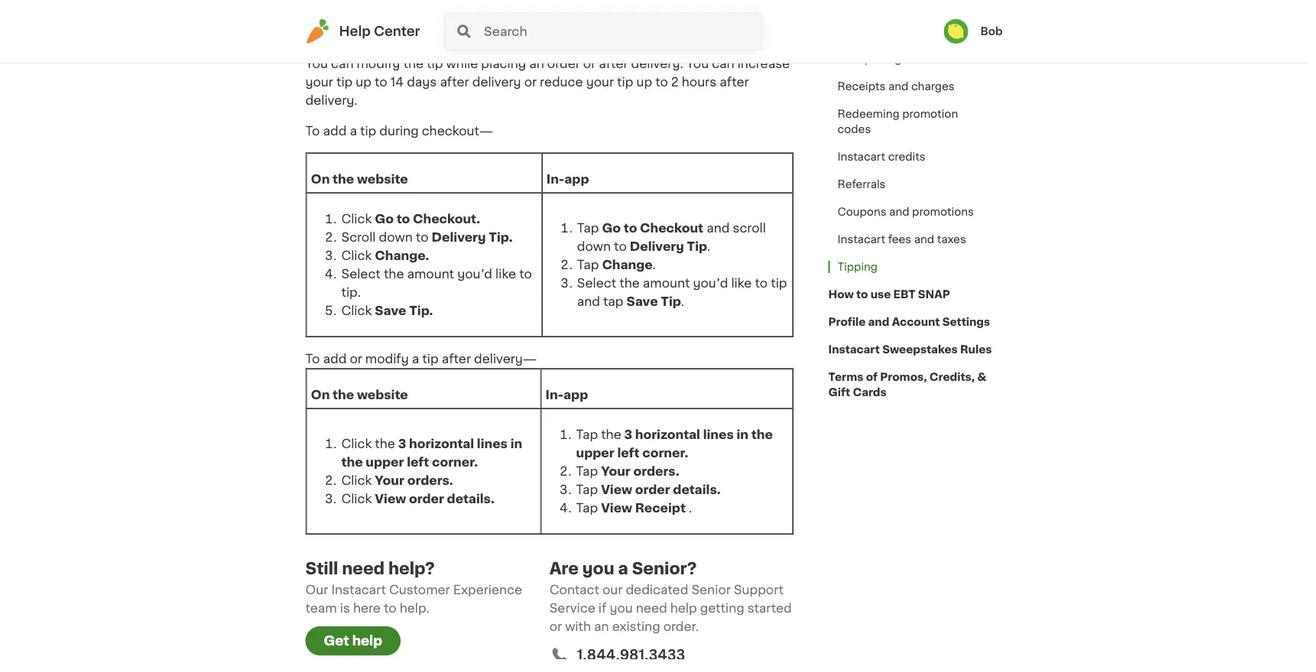 Task type: locate. For each thing, give the bounding box(es) containing it.
charges
[[912, 81, 955, 92]]

1 vertical spatial tip.
[[409, 304, 433, 317]]

click for click go to checkout.
[[342, 213, 372, 225]]

you down total.
[[306, 57, 328, 70]]

left down tap the
[[618, 447, 640, 459]]

instacart up the referrals link
[[838, 151, 886, 162]]

horizontal up click your orders. click view order details. at bottom left
[[409, 438, 474, 450]]

tip left 2 at the right of the page
[[617, 76, 634, 88]]

can
[[331, 57, 354, 70], [712, 57, 735, 70]]

instacart fees and taxes link
[[829, 226, 976, 253]]

1 horizontal spatial save
[[627, 295, 658, 308]]

you'd
[[458, 268, 493, 280], [693, 277, 729, 289]]

2 on from the top
[[311, 389, 330, 401]]

order up help?
[[409, 493, 444, 505]]

tip down 'checkout'
[[687, 240, 708, 252]]

5 click from the top
[[342, 474, 372, 487]]

orders. inside tap your orders. tap view order details. tap view receipt .
[[634, 465, 680, 477]]

tap for tap change .
[[577, 259, 599, 271]]

3 click from the top
[[342, 304, 372, 317]]

save right tap
[[627, 295, 658, 308]]

tip left how
[[771, 277, 788, 289]]

default down number
[[581, 8, 624, 21]]

instacart for instacart credits
[[838, 151, 886, 162]]

after
[[599, 57, 628, 70], [440, 76, 469, 88], [720, 76, 749, 88], [442, 353, 471, 365]]

add down tip.
[[323, 353, 347, 365]]

instacart down coupons
[[838, 234, 886, 245]]

instacart fees and taxes
[[838, 234, 967, 245]]

a for suggests
[[423, 0, 431, 2]]

3 horizontal lines in the upper left corner. up tap your orders. tap view order details. tap view receipt .
[[576, 428, 773, 459]]

you right if
[[610, 602, 633, 614]]

you up hours
[[687, 57, 709, 70]]

select the amount you'd like to tip and tap
[[577, 277, 788, 308]]

of down such
[[682, 8, 694, 21]]

delivery down 'checkout'
[[630, 240, 684, 252]]

terms of promos, credits, & gift cards link
[[829, 363, 1003, 406]]

the
[[403, 57, 424, 70], [333, 173, 354, 185], [384, 268, 404, 280], [620, 277, 640, 289], [333, 389, 354, 401], [601, 428, 622, 441], [752, 428, 773, 441], [375, 438, 395, 450], [342, 456, 363, 468]]

go
[[375, 213, 394, 225], [602, 222, 621, 234]]

horizontal up tap your orders. tap view order details. tap view receipt .
[[636, 428, 701, 441]]

select for select the amount you'd like to tip and tap
[[577, 277, 617, 289]]

left up click your orders. click view order details. at bottom left
[[407, 456, 429, 468]]

item pricing link
[[829, 45, 911, 73]]

0 vertical spatial help
[[671, 602, 697, 614]]

a up our
[[619, 560, 629, 576]]

2 website from the top
[[357, 389, 408, 401]]

1 horizontal spatial lines
[[704, 428, 734, 441]]

your down tap the
[[601, 465, 631, 477]]

reduce
[[540, 76, 583, 88]]

delivery
[[473, 76, 521, 88]]

upper down click the
[[366, 456, 404, 468]]

you'd inside select the amount you'd like to tip. click save tip.
[[458, 268, 493, 280]]

help
[[671, 602, 697, 614], [352, 635, 382, 648]]

instacart up here
[[332, 584, 386, 596]]

help up order.
[[671, 602, 697, 614]]

0 horizontal spatial amount
[[407, 268, 454, 280]]

instacart down profile
[[829, 344, 880, 355]]

is
[[646, 8, 657, 21], [340, 602, 350, 614]]

1 vertical spatial &
[[978, 372, 987, 382]]

details. inside tap your orders. tap view order details. tap view receipt .
[[673, 483, 721, 496]]

14
[[391, 76, 404, 88]]

1 horizontal spatial you
[[687, 57, 709, 70]]

pricing, discounts, & fees link
[[829, 18, 977, 45]]

is inside the still need help? our instacart customer experience team is here to help.
[[340, 602, 350, 614]]

select inside select the amount you'd like to tip. click save tip.
[[342, 268, 381, 280]]

0 vertical spatial you
[[583, 560, 615, 576]]

0 horizontal spatial left
[[407, 456, 429, 468]]

tip
[[687, 240, 708, 252], [661, 295, 681, 308]]

you can modify the tip while placing an order
[[306, 57, 584, 70]]

on the website up click the
[[311, 389, 408, 401]]

1 horizontal spatial is
[[646, 8, 657, 21]]

is inside instacart suggests a default tip based on a number of factors, such as order attributes and your tip history. the minimum default tip is 5% of your order total.
[[646, 8, 657, 21]]

0 vertical spatial an
[[530, 57, 544, 70]]

1 vertical spatial is
[[340, 602, 350, 614]]

a for you
[[619, 560, 629, 576]]

0 horizontal spatial tip
[[661, 295, 681, 308]]

to
[[375, 76, 388, 88], [656, 76, 668, 88], [397, 213, 410, 225], [624, 222, 638, 234], [416, 231, 429, 243], [614, 240, 627, 252], [520, 268, 532, 280], [755, 277, 768, 289], [857, 289, 869, 300], [384, 602, 397, 614]]

4 click from the top
[[342, 438, 372, 450]]

of up the cards on the right of the page
[[866, 372, 878, 382]]

down inside and scroll down to
[[577, 240, 611, 252]]

0 horizontal spatial upper
[[366, 456, 404, 468]]

your
[[395, 8, 423, 21], [697, 8, 725, 21], [306, 76, 333, 88], [586, 76, 614, 88]]

0 horizontal spatial go
[[375, 213, 394, 225]]

and up help center on the left top of the page
[[369, 8, 392, 21]]

instacart up attributes
[[306, 0, 360, 2]]

default
[[434, 0, 477, 2], [581, 8, 624, 21]]

orders. for click
[[407, 474, 453, 487]]

1 horizontal spatial left
[[618, 447, 640, 459]]

need up here
[[342, 560, 385, 576]]

amount up save tip .
[[643, 277, 690, 289]]

on for click
[[311, 173, 330, 185]]

delivery. down total.
[[306, 94, 358, 106]]

after left delivery—
[[442, 353, 471, 365]]

promos,
[[881, 372, 928, 382]]

promotion
[[903, 109, 959, 119]]

delivery down checkout.
[[432, 231, 486, 243]]

1 you from the left
[[306, 57, 328, 70]]

ebt
[[894, 289, 916, 300]]

1 click from the top
[[342, 213, 372, 225]]

order.
[[664, 620, 699, 633]]

1 horizontal spatial your
[[601, 465, 631, 477]]

0 horizontal spatial 3
[[398, 438, 406, 450]]

to inside select the amount you'd like to tip and tap
[[755, 277, 768, 289]]

0 vertical spatial on
[[311, 173, 330, 185]]

go for click
[[375, 213, 394, 225]]

0 vertical spatial &
[[938, 26, 948, 37]]

click the
[[342, 438, 395, 450]]

select up tap
[[577, 277, 617, 289]]

an down if
[[594, 620, 609, 633]]

your for click
[[375, 474, 405, 487]]

3 horizontal lines in the upper left corner.
[[576, 428, 773, 459], [342, 438, 523, 468]]

0 horizontal spatial orders.
[[407, 474, 453, 487]]

0 horizontal spatial details.
[[447, 493, 495, 505]]

3 right click the
[[398, 438, 406, 450]]

help center link
[[306, 19, 420, 44]]

0 vertical spatial delivery.
[[632, 57, 684, 70]]

0 vertical spatial app
[[565, 173, 589, 185]]

. for tap change .
[[653, 259, 656, 271]]

horizontal for tap the
[[636, 428, 701, 441]]

coupons and promotions link
[[829, 198, 984, 226]]

a inside "are you a senior? contact our dedicated senior support service if you need help getting started or with an existing order."
[[619, 560, 629, 576]]

1 horizontal spatial up
[[637, 76, 653, 88]]

1 horizontal spatial &
[[978, 372, 987, 382]]

to inside the still need help? our instacart customer experience team is here to help.
[[384, 602, 397, 614]]

upper down tap the
[[576, 447, 615, 459]]

default up history.
[[434, 0, 477, 2]]

1 vertical spatial in-app
[[546, 389, 588, 401]]

1 horizontal spatial like
[[732, 277, 752, 289]]

1 horizontal spatial upper
[[576, 447, 615, 459]]

up left 2 at the right of the page
[[637, 76, 653, 88]]

website up click the
[[357, 389, 408, 401]]

0 vertical spatial tip
[[687, 240, 708, 252]]

to for to add or modify a tip after delivery—
[[306, 353, 320, 365]]

help right get
[[352, 635, 382, 648]]

1 horizontal spatial tip.
[[489, 231, 513, 243]]

0 horizontal spatial &
[[938, 26, 948, 37]]

1 vertical spatial in-
[[546, 389, 564, 401]]

0 vertical spatial to
[[306, 125, 320, 137]]

tip down factors,
[[627, 8, 643, 21]]

click for click your orders. click view order details.
[[342, 474, 372, 487]]

help?
[[389, 560, 435, 576]]

with
[[565, 620, 591, 633]]

2 click from the top
[[342, 249, 372, 262]]

0 vertical spatial on the website
[[311, 173, 408, 185]]

like inside select the amount you'd like to tip. click save tip.
[[496, 268, 516, 280]]

1 horizontal spatial 3
[[625, 428, 633, 441]]

0 vertical spatial modify
[[357, 57, 400, 70]]

website for click
[[357, 173, 408, 185]]

instacart sweepstakes rules link
[[829, 336, 992, 363]]

add
[[323, 125, 347, 137], [323, 353, 347, 365]]

the inside select the amount you'd like to tip. click save tip.
[[384, 268, 404, 280]]

senior
[[692, 584, 731, 596]]

& down rules
[[978, 372, 987, 382]]

the inside select the amount you'd like to tip and tap
[[620, 277, 640, 289]]

2 to from the top
[[306, 353, 320, 365]]

&
[[938, 26, 948, 37], [978, 372, 987, 382]]

instacart
[[306, 0, 360, 2], [838, 151, 886, 162], [838, 234, 886, 245], [829, 344, 880, 355], [332, 584, 386, 596]]

1 vertical spatial modify
[[366, 353, 409, 365]]

sweepstakes
[[883, 344, 958, 355]]

go up tap change .
[[602, 222, 621, 234]]

save down "click change."
[[375, 304, 407, 317]]

0 horizontal spatial save
[[375, 304, 407, 317]]

select inside select the amount you'd like to tip and tap
[[577, 277, 617, 289]]

corner.
[[643, 447, 689, 459], [432, 456, 478, 468]]

receipts
[[838, 81, 886, 92]]

2 on the website from the top
[[311, 389, 408, 401]]

1 horizontal spatial help
[[671, 602, 697, 614]]

a right on
[[559, 0, 567, 2]]

down
[[379, 231, 413, 243], [577, 240, 611, 252]]

tip.
[[342, 286, 361, 298]]

0 vertical spatial in-
[[547, 173, 565, 185]]

3 horizontal lines in the upper left corner. up click your orders. click view order details. at bottom left
[[342, 438, 523, 468]]

can up hours
[[712, 57, 735, 70]]

0 horizontal spatial can
[[331, 57, 354, 70]]

and left scroll
[[707, 222, 730, 234]]

need inside the still need help? our instacart customer experience team is here to help.
[[342, 560, 385, 576]]

1 horizontal spatial orders.
[[634, 465, 680, 477]]

1 horizontal spatial can
[[712, 57, 735, 70]]

0 horizontal spatial up
[[356, 76, 372, 88]]

amount
[[407, 268, 454, 280], [643, 277, 690, 289]]

1 horizontal spatial delivery.
[[632, 57, 684, 70]]

a left during
[[350, 125, 357, 137]]

0 horizontal spatial 3 horizontal lines in the upper left corner.
[[342, 438, 523, 468]]

to
[[306, 125, 320, 137], [306, 353, 320, 365]]

1 horizontal spatial default
[[581, 8, 624, 21]]

your right the reduce
[[586, 76, 614, 88]]

0 horizontal spatial you
[[306, 57, 328, 70]]

checkout.
[[413, 213, 481, 225]]

& inside pricing, discounts, & fees link
[[938, 26, 948, 37]]

tip down select the amount you'd like to tip. click save tip.
[[423, 353, 439, 365]]

0 vertical spatial website
[[357, 173, 408, 185]]

1 to from the top
[[306, 125, 320, 137]]

a right "suggests"
[[423, 0, 431, 2]]

1 horizontal spatial details.
[[673, 483, 721, 496]]

1 horizontal spatial horizontal
[[636, 428, 701, 441]]

details. inside click your orders. click view order details.
[[447, 493, 495, 505]]

you
[[306, 57, 328, 70], [687, 57, 709, 70]]

0 horizontal spatial like
[[496, 268, 516, 280]]

0 vertical spatial of
[[620, 0, 633, 2]]

an up the reduce
[[530, 57, 544, 70]]

1 horizontal spatial select
[[577, 277, 617, 289]]

delivery. up 2 at the right of the page
[[632, 57, 684, 70]]

1 vertical spatial on the website
[[311, 389, 408, 401]]

. for save tip .
[[681, 295, 685, 308]]

and left tap
[[577, 295, 600, 308]]

view inside click your orders. click view order details.
[[375, 493, 406, 505]]

you'd down 'scroll down to delivery tip.'
[[458, 268, 493, 280]]

0 horizontal spatial you'd
[[458, 268, 493, 280]]

1 horizontal spatial in
[[737, 428, 749, 441]]

service
[[550, 602, 596, 614]]

like inside select the amount you'd like to tip and tap
[[732, 277, 752, 289]]

0 horizontal spatial in
[[511, 438, 523, 450]]

and inside and scroll down to
[[707, 222, 730, 234]]

need
[[342, 560, 385, 576], [636, 602, 668, 614]]

view for click
[[375, 493, 406, 505]]

instacart inside instacart suggests a default tip based on a number of factors, such as order attributes and your tip history. the minimum default tip is 5% of your order total.
[[306, 0, 360, 2]]

0 horizontal spatial corner.
[[432, 456, 478, 468]]

to inside select the amount you'd like to tip. click save tip.
[[520, 268, 532, 280]]

add left during
[[323, 125, 347, 137]]

1 vertical spatial website
[[357, 389, 408, 401]]

1 website from the top
[[357, 173, 408, 185]]

0 horizontal spatial horizontal
[[409, 438, 474, 450]]

redeeming promotion codes link
[[829, 100, 1003, 143]]

0 horizontal spatial your
[[375, 474, 405, 487]]

& left fees
[[938, 26, 948, 37]]

1 vertical spatial need
[[636, 602, 668, 614]]

down up change.
[[379, 231, 413, 243]]

click for click change.
[[342, 249, 372, 262]]

0 vertical spatial in-app
[[547, 173, 589, 185]]

horizontal for click the
[[409, 438, 474, 450]]

amount down change.
[[407, 268, 454, 280]]

like
[[496, 268, 516, 280], [732, 277, 752, 289]]

of up the search search field at the top of page
[[620, 0, 633, 2]]

0 vertical spatial add
[[323, 125, 347, 137]]

website for click the
[[357, 389, 408, 401]]

order up receipt
[[635, 483, 671, 496]]

instacart inside the still need help? our instacart customer experience team is here to help.
[[332, 584, 386, 596]]

1 horizontal spatial need
[[636, 602, 668, 614]]

1 can from the left
[[331, 57, 354, 70]]

in
[[737, 428, 749, 441], [511, 438, 523, 450]]

instacart sweepstakes rules
[[829, 344, 992, 355]]

on for click the
[[311, 389, 330, 401]]

1 horizontal spatial an
[[594, 620, 609, 633]]

2 you from the left
[[687, 57, 709, 70]]

details. for tap your orders. tap view order details. tap view receipt .
[[673, 483, 721, 496]]

you'd down delivery tip .
[[693, 277, 729, 289]]

item pricing
[[838, 54, 902, 64]]

and right fees
[[915, 234, 935, 245]]

1 add from the top
[[323, 125, 347, 137]]

started
[[748, 602, 792, 614]]

orders. inside click your orders. click view order details.
[[407, 474, 453, 487]]

in-app for tap the
[[546, 389, 588, 401]]

view
[[601, 483, 633, 496], [375, 493, 406, 505], [601, 502, 633, 514]]

select the amount you'd like to tip. click save tip.
[[342, 268, 532, 317]]

1 horizontal spatial 3 horizontal lines in the upper left corner.
[[576, 428, 773, 459]]

up left 14
[[356, 76, 372, 88]]

instacart credits
[[838, 151, 926, 162]]

go up scroll
[[375, 213, 394, 225]]

1 vertical spatial help
[[352, 635, 382, 648]]

& inside terms of promos, credits, & gift cards
[[978, 372, 987, 382]]

referrals link
[[829, 171, 895, 198]]

tipping link
[[829, 253, 887, 281]]

2 vertical spatial of
[[866, 372, 878, 382]]

amount for save
[[407, 268, 454, 280]]

1 vertical spatial an
[[594, 620, 609, 633]]

1 on the website from the top
[[311, 173, 408, 185]]

lines for tap the
[[704, 428, 734, 441]]

1 horizontal spatial tip
[[687, 240, 708, 252]]

left
[[618, 447, 640, 459], [407, 456, 429, 468]]

click for click the
[[342, 438, 372, 450]]

contact
[[550, 584, 600, 596]]

0 horizontal spatial an
[[530, 57, 544, 70]]

1 horizontal spatial you'd
[[693, 277, 729, 289]]

save
[[627, 295, 658, 308], [375, 304, 407, 317]]

1 on from the top
[[311, 173, 330, 185]]

1 horizontal spatial go
[[602, 222, 621, 234]]

or down the search search field at the top of page
[[584, 57, 596, 70]]

.
[[708, 240, 711, 252], [653, 259, 656, 271], [681, 295, 685, 308], [689, 502, 692, 514]]

amount inside select the amount you'd like to tip. click save tip.
[[407, 268, 454, 280]]

0 vertical spatial need
[[342, 560, 385, 576]]

in for click the
[[511, 438, 523, 450]]

or left the with
[[550, 620, 562, 633]]

3 right tap the
[[625, 428, 633, 441]]

on
[[541, 0, 556, 2]]

website up the "click go to checkout."
[[357, 173, 408, 185]]

2
[[672, 76, 679, 88]]

1 vertical spatial tip
[[661, 295, 681, 308]]

you up our
[[583, 560, 615, 576]]

0 horizontal spatial lines
[[477, 438, 508, 450]]

or inside "are you a senior? contact our dedicated senior support service if you need help getting started or with an existing order."
[[550, 620, 562, 633]]

select up tip.
[[342, 268, 381, 280]]

1 horizontal spatial down
[[577, 240, 611, 252]]

2 can from the left
[[712, 57, 735, 70]]

0 horizontal spatial is
[[340, 602, 350, 614]]

or after delivery. you can increase your tip up to 14 days after delivery or reduce your tip up to 2 hours after delivery.
[[306, 57, 790, 106]]

0 horizontal spatial help
[[352, 635, 382, 648]]

3 horizontal lines in the upper left corner. for click the
[[342, 438, 523, 468]]

taxes
[[938, 234, 967, 245]]

your inside click your orders. click view order details.
[[375, 474, 405, 487]]

3 horizontal lines in the upper left corner. for tap the
[[576, 428, 773, 459]]

modify
[[357, 57, 400, 70], [366, 353, 409, 365]]

app for tap
[[565, 173, 589, 185]]

your inside tap your orders. tap view order details. tap view receipt .
[[601, 465, 631, 477]]

tap for tap the
[[576, 428, 598, 441]]

delivery
[[432, 231, 486, 243], [630, 240, 684, 252]]

after down the search search field at the top of page
[[599, 57, 628, 70]]

your down click the
[[375, 474, 405, 487]]

corner. up tap your orders. tap view order details. tap view receipt .
[[643, 447, 689, 459]]

2 up from the left
[[637, 76, 653, 88]]

tip down help
[[337, 76, 353, 88]]

1 vertical spatial app
[[564, 389, 588, 401]]

0 horizontal spatial default
[[434, 0, 477, 2]]

and
[[369, 8, 392, 21], [889, 81, 909, 92], [890, 207, 910, 217], [707, 222, 730, 234], [915, 234, 935, 245], [577, 295, 600, 308], [869, 317, 890, 327]]

amount inside select the amount you'd like to tip and tap
[[643, 277, 690, 289]]

1 vertical spatial of
[[682, 8, 694, 21]]

pricing, discounts, & fees
[[829, 26, 977, 37]]

get help
[[324, 635, 382, 648]]

pricing
[[865, 54, 902, 64]]

tip down delivery tip .
[[661, 295, 681, 308]]

1 horizontal spatial amount
[[643, 277, 690, 289]]

cards
[[853, 387, 887, 398]]

is down factors,
[[646, 8, 657, 21]]

need down the dedicated
[[636, 602, 668, 614]]

1 vertical spatial on
[[311, 389, 330, 401]]

0 vertical spatial is
[[646, 8, 657, 21]]

order inside tap your orders. tap view order details. tap view receipt .
[[635, 483, 671, 496]]

Search search field
[[483, 13, 762, 50]]

tip up the
[[480, 0, 496, 2]]

1 horizontal spatial corner.
[[643, 447, 689, 459]]

on the website up scroll
[[311, 173, 408, 185]]

corner. up click your orders. click view order details. at bottom left
[[432, 456, 478, 468]]

senior?
[[632, 560, 697, 576]]

0 horizontal spatial tip.
[[409, 304, 433, 317]]

after down while
[[440, 76, 469, 88]]

1 up from the left
[[356, 76, 372, 88]]

down up tap change .
[[577, 240, 611, 252]]

1 vertical spatial add
[[323, 353, 347, 365]]

0 horizontal spatial need
[[342, 560, 385, 576]]

item
[[838, 54, 862, 64]]

a
[[423, 0, 431, 2], [559, 0, 567, 2], [350, 125, 357, 137], [412, 353, 419, 365], [619, 560, 629, 576]]

delivery.
[[632, 57, 684, 70], [306, 94, 358, 106]]

team
[[306, 602, 337, 614]]

your down such
[[697, 8, 725, 21]]

1 vertical spatial delivery.
[[306, 94, 358, 106]]

1 vertical spatial to
[[306, 353, 320, 365]]

on
[[311, 173, 330, 185], [311, 389, 330, 401]]

tip for save
[[661, 295, 681, 308]]

2 add from the top
[[323, 353, 347, 365]]

lines for click the
[[477, 438, 508, 450]]

3 for click the
[[398, 438, 406, 450]]

a down select the amount you'd like to tip. click save tip.
[[412, 353, 419, 365]]

lines
[[704, 428, 734, 441], [477, 438, 508, 450]]

you'd inside select the amount you'd like to tip and tap
[[693, 277, 729, 289]]

bob
[[981, 26, 1003, 37]]



Task type: describe. For each thing, give the bounding box(es) containing it.
3 for tap the
[[625, 428, 633, 441]]

click your orders. click view order details.
[[342, 474, 495, 505]]

how to use ebt snap link
[[829, 281, 951, 308]]

help center
[[339, 25, 420, 38]]

to inside and scroll down to
[[614, 240, 627, 252]]

tap your orders. tap view order details. tap view receipt .
[[576, 465, 721, 514]]

tip left during
[[360, 125, 377, 137]]

you inside or after delivery. you can increase your tip up to 14 days after delivery or reduce your tip up to 2 hours after delivery.
[[687, 57, 709, 70]]

placing
[[481, 57, 526, 70]]

click inside select the amount you'd like to tip. click save tip.
[[342, 304, 372, 317]]

can inside or after delivery. you can increase your tip up to 14 days after delivery or reduce your tip up to 2 hours after delivery.
[[712, 57, 735, 70]]

receipt
[[635, 502, 686, 514]]

need inside "are you a senior? contact our dedicated senior support service if you need help getting started or with an existing order."
[[636, 602, 668, 614]]

save tip .
[[627, 295, 685, 308]]

here
[[353, 602, 381, 614]]

tipping
[[838, 262, 878, 272]]

checkout
[[640, 222, 704, 234]]

view left receipt
[[601, 502, 633, 514]]

coupons and promotions
[[838, 207, 975, 217]]

your up center
[[395, 8, 423, 21]]

go for tap
[[602, 222, 621, 234]]

your down total.
[[306, 76, 333, 88]]

credits
[[889, 151, 926, 162]]

to add or modify a tip after delivery—
[[306, 353, 537, 365]]

profile
[[829, 317, 866, 327]]

help inside button
[[352, 635, 382, 648]]

total.
[[306, 27, 337, 39]]

like for select the amount you'd like to tip. click save tip.
[[496, 268, 516, 280]]

like for select the amount you'd like to tip and tap
[[732, 277, 752, 289]]

account
[[892, 317, 941, 327]]

redeeming promotion codes
[[838, 109, 959, 135]]

use
[[871, 289, 891, 300]]

order up the reduce
[[548, 57, 580, 70]]

tap for tap your orders. tap view order details. tap view receipt .
[[576, 465, 598, 477]]

and down use
[[869, 317, 890, 327]]

and inside instacart suggests a default tip based on a number of factors, such as order attributes and your tip history. the minimum default tip is 5% of your order total.
[[369, 8, 392, 21]]

or left the reduce
[[524, 76, 537, 88]]

tap for tap go to checkout
[[577, 222, 599, 234]]

0 horizontal spatial delivery.
[[306, 94, 358, 106]]

0 horizontal spatial delivery
[[432, 231, 486, 243]]

tap
[[604, 295, 624, 308]]

add for a
[[323, 125, 347, 137]]

tap the
[[576, 428, 622, 441]]

experience
[[453, 584, 523, 596]]

and up fees
[[890, 207, 910, 217]]

to add a tip during checkout—
[[306, 125, 494, 137]]

still need help? our instacart customer experience team is here to help.
[[306, 560, 523, 614]]

if
[[599, 602, 607, 614]]

. for delivery tip .
[[708, 240, 711, 252]]

help inside "are you a senior? contact our dedicated senior support service if you need help getting started or with an existing order."
[[671, 602, 697, 614]]

fees
[[950, 26, 977, 37]]

or down tip.
[[350, 353, 362, 365]]

left for click the
[[407, 456, 429, 468]]

suggests
[[363, 0, 420, 2]]

after down the increase
[[720, 76, 749, 88]]

6 click from the top
[[342, 493, 372, 505]]

save inside select the amount you'd like to tip. click save tip.
[[375, 304, 407, 317]]

instacart image
[[306, 19, 330, 44]]

help
[[339, 25, 371, 38]]

gift
[[829, 387, 851, 398]]

1 horizontal spatial delivery
[[630, 240, 684, 252]]

tip for delivery
[[687, 240, 708, 252]]

coupons
[[838, 207, 887, 217]]

snap
[[919, 289, 951, 300]]

in-app for tap
[[547, 173, 589, 185]]

tip inside select the amount you'd like to tip and tap
[[771, 277, 788, 289]]

left for tap the
[[618, 447, 640, 459]]

receipts and charges
[[838, 81, 955, 92]]

upper for click
[[366, 456, 404, 468]]

a for add
[[350, 125, 357, 137]]

such
[[686, 0, 716, 2]]

minimum
[[520, 8, 578, 21]]

instacart credits link
[[829, 143, 935, 171]]

select for select the amount you'd like to tip. click save tip.
[[342, 268, 381, 280]]

codes
[[838, 124, 871, 135]]

promotions
[[913, 207, 975, 217]]

getting
[[700, 602, 745, 614]]

scroll
[[733, 222, 766, 234]]

corner. for click the
[[432, 456, 478, 468]]

and down pricing
[[889, 81, 909, 92]]

order right as in the right top of the page
[[736, 0, 769, 2]]

instacart for instacart suggests a default tip based on a number of factors, such as order attributes and your tip history. the minimum default tip is 5% of your order total.
[[306, 0, 360, 2]]

pricing,
[[829, 26, 872, 37]]

change
[[602, 259, 653, 271]]

customer
[[389, 584, 450, 596]]

instacart for instacart fees and taxes
[[838, 234, 886, 245]]

0 horizontal spatial of
[[620, 0, 633, 2]]

1 horizontal spatial of
[[682, 8, 694, 21]]

existing
[[613, 620, 661, 633]]

delivery tip .
[[630, 240, 711, 252]]

help.
[[400, 602, 430, 614]]

referrals
[[838, 179, 886, 190]]

during
[[380, 125, 419, 137]]

get
[[324, 635, 349, 648]]

hours
[[682, 76, 717, 88]]

in for tap the
[[737, 428, 749, 441]]

our
[[603, 584, 623, 596]]

details. for click your orders. click view order details.
[[447, 493, 495, 505]]

amount for tap
[[643, 277, 690, 289]]

support
[[734, 584, 784, 596]]

are you a senior? contact our dedicated senior support service if you need help getting started or with an existing order.
[[550, 560, 792, 633]]

view for tap
[[601, 483, 633, 496]]

. inside tap your orders. tap view order details. tap view receipt .
[[689, 502, 692, 514]]

profile and account settings link
[[829, 308, 991, 336]]

user avatar image
[[944, 19, 969, 44]]

and scroll down to
[[577, 222, 766, 252]]

tip up days
[[427, 57, 443, 70]]

in- for tap the
[[546, 389, 564, 401]]

change.
[[375, 249, 429, 262]]

get help button
[[306, 627, 401, 656]]

on the website for click the
[[311, 389, 408, 401]]

0 vertical spatial default
[[434, 0, 477, 2]]

orders. for tap
[[634, 465, 680, 477]]

0 horizontal spatial down
[[379, 231, 413, 243]]

tip left history.
[[426, 8, 442, 21]]

bob link
[[944, 19, 1003, 44]]

scroll
[[342, 231, 376, 243]]

app for tap the
[[564, 389, 588, 401]]

of inside terms of promos, credits, & gift cards
[[866, 372, 878, 382]]

0 vertical spatial tip.
[[489, 231, 513, 243]]

the
[[494, 8, 517, 21]]

order inside click your orders. click view order details.
[[409, 493, 444, 505]]

your for tap
[[601, 465, 631, 477]]

corner. for tap the
[[643, 447, 689, 459]]

click go to checkout.
[[342, 213, 481, 225]]

1 vertical spatial you
[[610, 602, 633, 614]]

order down as in the right top of the page
[[728, 8, 761, 21]]

profile and account settings
[[829, 317, 991, 327]]

center
[[374, 25, 420, 38]]

on the website for click
[[311, 173, 408, 185]]

while
[[446, 57, 478, 70]]

upper for tap
[[576, 447, 615, 459]]

are
[[550, 560, 579, 576]]

terms
[[829, 372, 864, 382]]

discounts,
[[875, 26, 936, 37]]

you'd for select the amount you'd like to tip and tap
[[693, 277, 729, 289]]

instacart for instacart sweepstakes rules
[[829, 344, 880, 355]]

rules
[[961, 344, 992, 355]]

click change.
[[342, 249, 429, 262]]

an inside "are you a senior? contact our dedicated senior support service if you need help getting started or with an existing order."
[[594, 620, 609, 633]]

and inside select the amount you'd like to tip and tap
[[577, 295, 600, 308]]

in- for tap
[[547, 173, 565, 185]]

fees
[[889, 234, 912, 245]]

number
[[570, 0, 617, 2]]

tip. inside select the amount you'd like to tip. click save tip.
[[409, 304, 433, 317]]

add for or
[[323, 353, 347, 365]]

how
[[829, 289, 854, 300]]

you'd for select the amount you'd like to tip. click save tip.
[[458, 268, 493, 280]]

as
[[719, 0, 733, 2]]

to for to add a tip during checkout—
[[306, 125, 320, 137]]

1 vertical spatial default
[[581, 8, 624, 21]]



Task type: vqa. For each thing, say whether or not it's contained in the screenshot.
Nathan's within Nathan's Famous Franks
no



